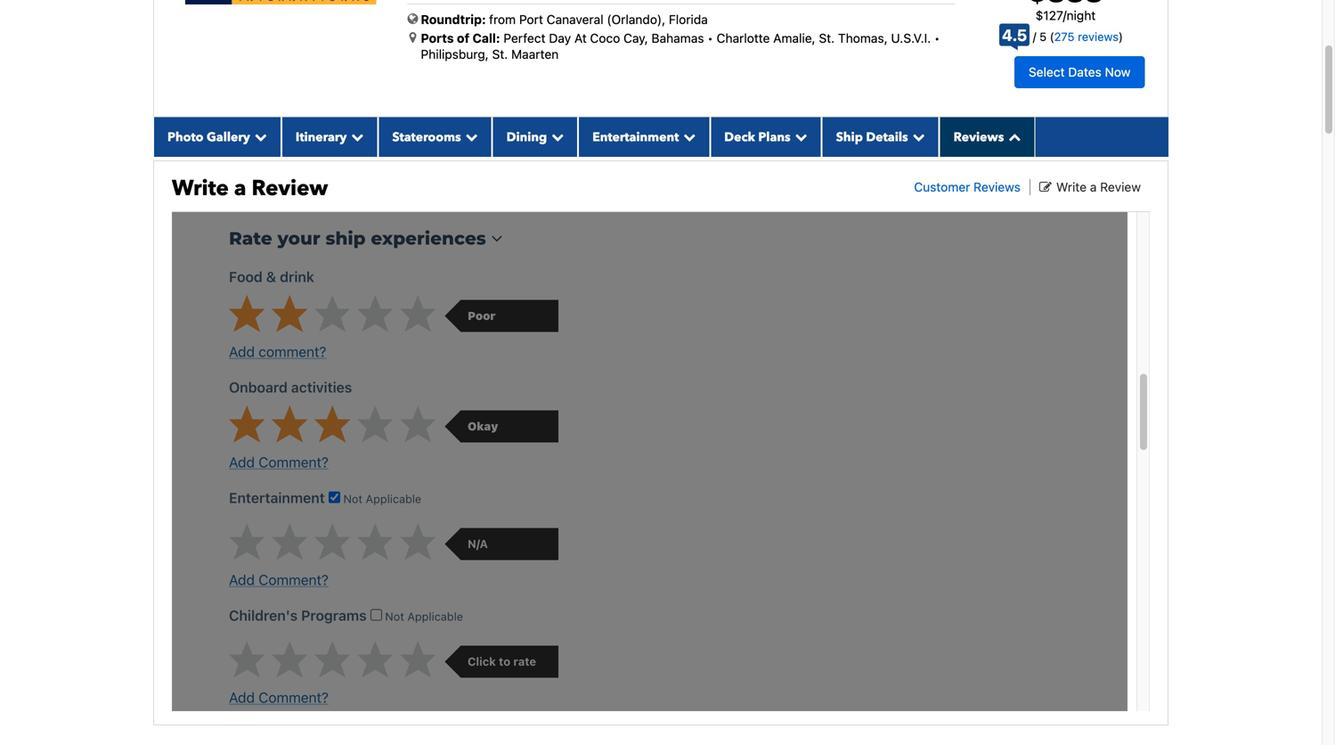 Task type: describe. For each thing, give the bounding box(es) containing it.
staterooms button
[[378, 117, 493, 157]]

perfect
[[504, 31, 546, 45]]

(
[[1050, 30, 1055, 43]]

canaveral
[[547, 12, 604, 27]]

0 vertical spatial st.
[[819, 31, 835, 45]]

ports
[[421, 31, 454, 45]]

of
[[457, 31, 470, 45]]

bahamas
[[652, 31, 705, 45]]

at
[[575, 31, 587, 45]]

write a review main content
[[144, 0, 1178, 745]]

1 vertical spatial reviews
[[974, 179, 1021, 194]]

$127 / night
[[1036, 8, 1096, 23]]

ship
[[837, 129, 863, 146]]

chevron down image for entertainment
[[679, 130, 696, 143]]

275
[[1055, 30, 1075, 43]]

$127
[[1036, 8, 1064, 23]]

customer
[[915, 179, 971, 194]]

roundtrip: from port canaveral (orlando), florida
[[421, 12, 708, 27]]

select
[[1029, 64, 1065, 79]]

4.5 / 5 ( 275 reviews )
[[1003, 26, 1124, 45]]

thomas,
[[839, 31, 888, 45]]

5
[[1040, 30, 1047, 43]]

map marker image
[[410, 31, 417, 44]]

2 • from the left
[[935, 31, 941, 45]]

1 horizontal spatial a
[[1091, 179, 1097, 194]]

4.5
[[1003, 26, 1028, 45]]

night
[[1067, 8, 1096, 23]]

chevron down image for ship details
[[909, 130, 926, 143]]

customer reviews link
[[915, 179, 1021, 194]]

/ for $127
[[1064, 8, 1067, 23]]

chevron down image for dining
[[547, 130, 564, 143]]

maarten
[[512, 47, 559, 62]]

details
[[867, 129, 909, 146]]

dates
[[1069, 64, 1102, 79]]

port
[[520, 12, 544, 27]]

photo gallery button
[[153, 117, 282, 157]]

dining
[[507, 129, 547, 146]]

plans
[[759, 129, 791, 146]]

0 horizontal spatial write
[[172, 174, 229, 203]]

customer reviews
[[915, 179, 1021, 194]]

reviews inside reviews dropdown button
[[954, 129, 1005, 146]]

cay,
[[624, 31, 649, 45]]

entertainment button
[[579, 117, 711, 157]]

entertainment
[[593, 129, 679, 146]]

globe image
[[408, 13, 418, 25]]

ports of call: perfect day at coco cay, bahamas • charlotte amalie, st. thomas, u.s.v.i. • philipsburg, st. maarten
[[421, 31, 941, 62]]

florida
[[669, 12, 708, 27]]



Task type: locate. For each thing, give the bounding box(es) containing it.
itinerary button
[[282, 117, 378, 157]]

•
[[708, 31, 714, 45], [935, 31, 941, 45]]

deck plans
[[725, 129, 791, 146]]

1 chevron down image from the left
[[347, 130, 364, 143]]

1 vertical spatial st.
[[492, 47, 508, 62]]

select          dates now link
[[1015, 56, 1146, 88]]

a
[[234, 174, 246, 203], [1091, 179, 1097, 194]]

call:
[[473, 31, 500, 45]]

1 horizontal spatial chevron down image
[[461, 130, 478, 143]]

3 chevron down image from the left
[[679, 130, 696, 143]]

/ left 5
[[1034, 30, 1037, 43]]

ship details
[[837, 129, 909, 146]]

review
[[252, 174, 328, 203], [1101, 179, 1142, 194]]

chevron down image
[[250, 130, 267, 143], [547, 130, 564, 143], [679, 130, 696, 143], [791, 130, 808, 143]]

0 horizontal spatial write a review
[[172, 174, 328, 203]]

0 vertical spatial reviews
[[954, 129, 1005, 146]]

1 • from the left
[[708, 31, 714, 45]]

2 horizontal spatial chevron down image
[[909, 130, 926, 143]]

4 chevron down image from the left
[[791, 130, 808, 143]]

select          dates now
[[1029, 64, 1131, 79]]

(orlando),
[[607, 12, 666, 27]]

review down the itinerary
[[252, 174, 328, 203]]

ship details button
[[822, 117, 940, 157]]

0 vertical spatial /
[[1064, 8, 1067, 23]]

deck plans button
[[711, 117, 822, 157]]

chevron down image inside the staterooms dropdown button
[[461, 130, 478, 143]]

charlotte
[[717, 31, 770, 45]]

reviews up customer reviews link
[[954, 129, 1005, 146]]

a right edit icon
[[1091, 179, 1097, 194]]

0 horizontal spatial /
[[1034, 30, 1037, 43]]

2 chevron down image from the left
[[547, 130, 564, 143]]

st.
[[819, 31, 835, 45], [492, 47, 508, 62]]

write a review right edit icon
[[1057, 179, 1142, 194]]

gallery
[[207, 129, 250, 146]]

st. right amalie,
[[819, 31, 835, 45]]

1 horizontal spatial write a review
[[1057, 179, 1142, 194]]

1 horizontal spatial st.
[[819, 31, 835, 45]]

2 chevron down image from the left
[[461, 130, 478, 143]]

3 chevron down image from the left
[[909, 130, 926, 143]]

0 horizontal spatial •
[[708, 31, 714, 45]]

coco
[[590, 31, 621, 45]]

0 horizontal spatial chevron down image
[[347, 130, 364, 143]]

• down florida
[[708, 31, 714, 45]]

chevron down image left deck
[[679, 130, 696, 143]]

write a review link
[[1040, 179, 1142, 194]]

write right edit icon
[[1057, 179, 1087, 194]]

royal caribbean image
[[185, 0, 377, 4]]

/ up the 4.5 / 5 ( 275 reviews )
[[1064, 8, 1067, 23]]

now
[[1106, 64, 1131, 79]]

0 horizontal spatial review
[[252, 174, 328, 203]]

reviews
[[1078, 30, 1119, 43]]

• right u.s.v.i. on the top right
[[935, 31, 941, 45]]

reviews
[[954, 129, 1005, 146], [974, 179, 1021, 194]]

chevron down image up customer
[[909, 130, 926, 143]]

chevron down image inside deck plans 'dropdown button'
[[791, 130, 808, 143]]

dining button
[[493, 117, 579, 157]]

write
[[172, 174, 229, 203], [1057, 179, 1087, 194]]

edit image
[[1040, 181, 1052, 193]]

)
[[1119, 30, 1124, 43]]

0 horizontal spatial a
[[234, 174, 246, 203]]

chevron down image left the itinerary
[[250, 130, 267, 143]]

chevron down image left 'dining'
[[461, 130, 478, 143]]

chevron down image left ship
[[791, 130, 808, 143]]

0 horizontal spatial st.
[[492, 47, 508, 62]]

1 horizontal spatial •
[[935, 31, 941, 45]]

chevron down image left staterooms
[[347, 130, 364, 143]]

/ for 4.5
[[1034, 30, 1037, 43]]

1 horizontal spatial review
[[1101, 179, 1142, 194]]

chevron down image left entertainment
[[547, 130, 564, 143]]

reviews button
[[940, 117, 1036, 157]]

/
[[1064, 8, 1067, 23], [1034, 30, 1037, 43]]

amalie,
[[774, 31, 816, 45]]

chevron down image inside entertainment dropdown button
[[679, 130, 696, 143]]

philipsburg,
[[421, 47, 489, 62]]

chevron up image
[[1005, 130, 1022, 143]]

1 horizontal spatial write
[[1057, 179, 1087, 194]]

chevron down image for itinerary
[[347, 130, 364, 143]]

chevron down image for staterooms
[[461, 130, 478, 143]]

write a review
[[172, 174, 328, 203], [1057, 179, 1142, 194]]

photo gallery
[[168, 129, 250, 146]]

275 reviews link
[[1055, 30, 1119, 43]]

chevron down image for photo gallery
[[250, 130, 267, 143]]

chevron down image
[[347, 130, 364, 143], [461, 130, 478, 143], [909, 130, 926, 143]]

chevron down image inside itinerary dropdown button
[[347, 130, 364, 143]]

1 vertical spatial /
[[1034, 30, 1037, 43]]

roundtrip:
[[421, 12, 486, 27]]

u.s.v.i.
[[892, 31, 931, 45]]

chevron down image inside the 'ship details' dropdown button
[[909, 130, 926, 143]]

write down photo gallery
[[172, 174, 229, 203]]

from
[[489, 12, 516, 27]]

a down gallery
[[234, 174, 246, 203]]

itinerary
[[296, 129, 347, 146]]

/ inside the 4.5 / 5 ( 275 reviews )
[[1034, 30, 1037, 43]]

reviews left edit icon
[[974, 179, 1021, 194]]

chevron down image inside photo gallery dropdown button
[[250, 130, 267, 143]]

1 horizontal spatial /
[[1064, 8, 1067, 23]]

photo
[[168, 129, 204, 146]]

staterooms
[[392, 129, 461, 146]]

write a review down gallery
[[172, 174, 328, 203]]

day
[[549, 31, 571, 45]]

chevron down image for deck plans
[[791, 130, 808, 143]]

st. down call:
[[492, 47, 508, 62]]

1 chevron down image from the left
[[250, 130, 267, 143]]

chevron down image inside dining dropdown button
[[547, 130, 564, 143]]

deck
[[725, 129, 756, 146]]

review right edit icon
[[1101, 179, 1142, 194]]



Task type: vqa. For each thing, say whether or not it's contained in the screenshot.
Offers for Getaway
no



